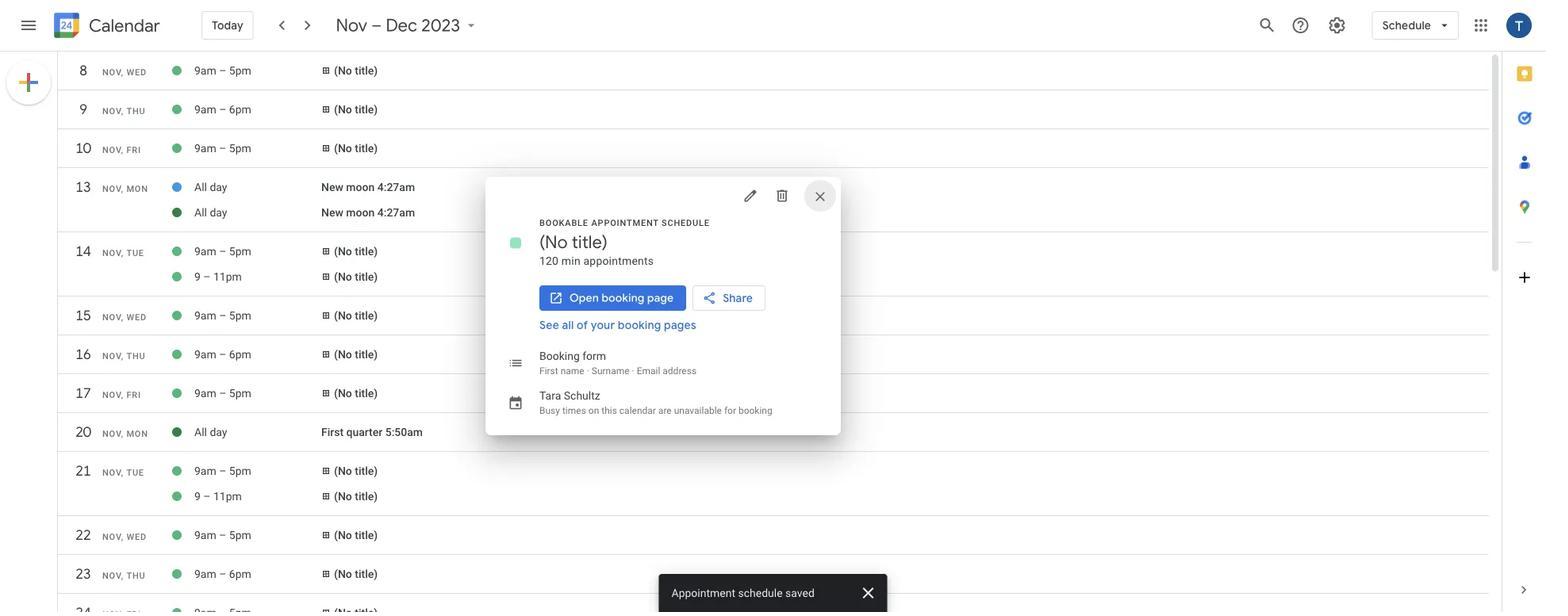 Task type: vqa. For each thing, say whether or not it's contained in the screenshot.
description
no



Task type: describe. For each thing, give the bounding box(es) containing it.
– for 22
[[219, 529, 226, 542]]

appointment
[[591, 218, 659, 228]]

thu for 9
[[126, 106, 146, 116]]

nov , mon for 13
[[102, 184, 148, 194]]

, for 21
[[121, 468, 124, 478]]

min
[[561, 254, 581, 267]]

open
[[570, 291, 599, 305]]

booking inside 'tara schultz busy times on this calendar are unavailable for booking'
[[738, 405, 772, 416]]

(no title) button for 8
[[334, 64, 378, 77]]

nov – dec 2023 button
[[330, 14, 486, 36]]

2023
[[421, 14, 460, 36]]

mon for 20
[[126, 429, 148, 439]]

title) for 23
[[355, 568, 378, 581]]

2 day from the top
[[210, 206, 227, 219]]

busy
[[539, 405, 560, 416]]

nov , wed for 8
[[102, 67, 147, 77]]

appointments
[[583, 254, 654, 267]]

– for 16
[[219, 348, 226, 361]]

2 cell from the left
[[321, 600, 1481, 612]]

9am – 5pm cell for 14
[[194, 239, 321, 264]]

open booking page
[[570, 291, 674, 305]]

(no title) button for 10
[[334, 142, 378, 155]]

nov , mon for 20
[[102, 429, 148, 439]]

thu for 23
[[126, 571, 146, 581]]

wed for 22
[[126, 532, 147, 542]]

on
[[588, 405, 599, 416]]

your
[[591, 318, 615, 332]]

nov , thu for 16
[[102, 351, 146, 361]]

nov , tue for 14
[[102, 248, 144, 258]]

2 · from the left
[[632, 366, 634, 377]]

(no title) button for 14
[[334, 245, 378, 258]]

nov for 22
[[102, 532, 121, 542]]

times
[[562, 405, 586, 416]]

9am for 22
[[194, 529, 216, 542]]

day for 20
[[210, 426, 227, 439]]

(no title) button for 17
[[334, 387, 378, 400]]

1 · from the left
[[587, 366, 589, 377]]

9 for 14
[[194, 270, 201, 283]]

are
[[658, 405, 672, 416]]

2 all day cell from the top
[[194, 200, 321, 225]]

5 (no title) button from the top
[[334, 270, 378, 283]]

today button
[[201, 6, 254, 44]]

all day cell for 20
[[194, 420, 321, 445]]

, for 17
[[121, 390, 124, 400]]

name
[[561, 366, 584, 377]]

see all of your booking pages
[[539, 318, 696, 332]]

tue for 21
[[126, 468, 144, 478]]

5pm for 8
[[229, 64, 251, 77]]

today
[[212, 18, 243, 33]]

nov for 9
[[102, 106, 121, 116]]

10 (no title) cell from the top
[[321, 484, 1481, 509]]

main drawer image
[[19, 16, 38, 35]]

17 link
[[69, 379, 98, 408]]

surname
[[592, 366, 630, 377]]

22 row
[[58, 521, 1489, 558]]

9am – 6pm cell for 16
[[194, 342, 321, 367]]

23 link
[[69, 560, 98, 589]]

(no title) button for 21
[[334, 465, 378, 478]]

quarter
[[346, 426, 383, 439]]

bookable appointment schedule
[[539, 218, 710, 228]]

2 all from the top
[[194, 206, 207, 219]]

(no for 8
[[334, 64, 352, 77]]

(no for 16
[[334, 348, 352, 361]]

fri for 17
[[126, 390, 141, 400]]

nov for 8
[[102, 67, 121, 77]]

title) for 21
[[355, 465, 378, 478]]

calendar element
[[51, 10, 160, 44]]

(no title) button for 22
[[334, 529, 378, 542]]

1 vertical spatial schedule
[[738, 587, 783, 600]]

calendar
[[619, 405, 656, 416]]

new moon 4:27am for 13 row
[[321, 181, 415, 194]]

10 (no title) button from the top
[[334, 490, 378, 503]]

0 vertical spatial booking
[[602, 291, 645, 305]]

(no title) for 8
[[334, 64, 378, 77]]

(no for 9
[[334, 103, 352, 116]]

9am for 10
[[194, 142, 216, 155]]

13
[[75, 178, 90, 196]]

2 all day from the top
[[194, 206, 227, 219]]

first quarter 5:50am button
[[321, 426, 423, 439]]

21 row group
[[58, 457, 1489, 516]]

14 row
[[58, 237, 1489, 274]]

22
[[75, 526, 90, 545]]

appointment
[[671, 587, 735, 600]]

all
[[562, 318, 574, 332]]

title) for 14
[[355, 245, 378, 258]]

14
[[75, 242, 90, 261]]

, for 13
[[121, 184, 124, 194]]

nov for 14
[[102, 248, 121, 258]]

120
[[539, 254, 559, 267]]

9am – 6pm for 23
[[194, 568, 251, 581]]

23
[[75, 565, 90, 583]]

120 min appointments
[[539, 254, 654, 267]]

20
[[75, 423, 90, 441]]

9 – 11pm cell for 14
[[194, 264, 321, 290]]

8
[[79, 61, 87, 80]]

9am – 5pm for 21
[[194, 465, 251, 478]]

new moon 4:27am button for "13" row group
[[321, 206, 415, 219]]

9am for 15
[[194, 309, 216, 322]]

tara
[[539, 389, 561, 402]]

(no title) button for 23
[[334, 568, 378, 581]]

grid containing 8
[[58, 52, 1489, 612]]

(no for 21
[[334, 465, 352, 478]]

nov , thu for 23
[[102, 571, 146, 581]]

(no title) for 23
[[334, 568, 378, 581]]

(no title) cell for 9
[[321, 97, 1481, 122]]

– for 21
[[219, 465, 226, 478]]

10 row
[[58, 134, 1489, 171]]

appointment schedule saved
[[671, 587, 814, 600]]

all for 13
[[194, 181, 207, 194]]

schedule button
[[1372, 6, 1459, 44]]

8 link
[[69, 56, 98, 85]]

9am – 5pm for 8
[[194, 64, 251, 77]]

13 link
[[69, 173, 98, 201]]

first inside 20 row
[[321, 426, 344, 439]]

page
[[647, 291, 674, 305]]

bookable
[[539, 218, 589, 228]]

, for 15
[[121, 313, 124, 322]]

nov for 23
[[102, 571, 121, 581]]

, for 22
[[121, 532, 124, 542]]

all for 20
[[194, 426, 207, 439]]

(no title) button for 9
[[334, 103, 378, 116]]

16 row
[[58, 340, 1489, 377]]

all day cell for 13
[[194, 175, 321, 200]]

– for 14
[[219, 245, 226, 258]]

nov , wed for 22
[[102, 532, 147, 542]]

5pm for 10
[[229, 142, 251, 155]]

(no title) for 21
[[334, 465, 378, 478]]

schultz
[[564, 389, 600, 402]]

saved
[[785, 587, 814, 600]]

9 – 11pm cell for 21
[[194, 484, 321, 509]]

21 link
[[69, 457, 98, 485]]

9am – 5pm cell for 21
[[194, 459, 321, 484]]

calendar
[[89, 15, 160, 37]]

4:27am for "13" row group
[[377, 206, 415, 219]]

16
[[75, 345, 90, 364]]

9am – 6pm cell for 9
[[194, 97, 321, 122]]

9am – 6pm for 16
[[194, 348, 251, 361]]

(no title) for 22
[[334, 529, 378, 542]]

schedule
[[1382, 18, 1431, 33]]

9am for 23
[[194, 568, 216, 581]]

see
[[539, 318, 559, 332]]

moon for new moon 4:27am button corresponding to "13" row group
[[346, 206, 375, 219]]

(no title) cell for 10
[[321, 136, 1481, 161]]



Task type: locate. For each thing, give the bounding box(es) containing it.
2 9 – 11pm cell from the top
[[194, 484, 321, 509]]

5 9am from the top
[[194, 309, 216, 322]]

9am – 5pm inside "17" row
[[194, 387, 251, 400]]

1 9am from the top
[[194, 64, 216, 77]]

day inside 20 row
[[210, 426, 227, 439]]

11pm for 21
[[213, 490, 242, 503]]

0 vertical spatial 4:27am
[[377, 181, 415, 194]]

0 vertical spatial 6pm
[[229, 103, 251, 116]]

3 all day from the top
[[194, 426, 227, 439]]

1 4:27am from the top
[[377, 181, 415, 194]]

(no title)
[[334, 64, 378, 77], [334, 103, 378, 116], [334, 142, 378, 155], [539, 231, 608, 253], [334, 245, 378, 258], [334, 270, 378, 283], [334, 309, 378, 322], [334, 348, 378, 361], [334, 387, 378, 400], [334, 465, 378, 478], [334, 490, 378, 503], [334, 529, 378, 542], [334, 568, 378, 581]]

(no title) button inside 8 "row"
[[334, 64, 378, 77]]

new moon 4:27am for "13" row group
[[321, 206, 415, 219]]

nov , wed right 22 link
[[102, 532, 147, 542]]

(no for 15
[[334, 309, 352, 322]]

3 (no title) cell from the top
[[321, 136, 1481, 161]]

wed right 22 link
[[126, 532, 147, 542]]

0 vertical spatial moon
[[346, 181, 375, 194]]

thu right the "23" link
[[126, 571, 146, 581]]

3 9am – 5pm from the top
[[194, 245, 251, 258]]

mon right 20 link
[[126, 429, 148, 439]]

– for 9
[[219, 103, 226, 116]]

,
[[121, 67, 124, 77], [121, 106, 124, 116], [121, 145, 124, 155], [121, 184, 124, 194], [121, 248, 124, 258], [121, 313, 124, 322], [121, 351, 124, 361], [121, 390, 124, 400], [121, 429, 124, 439], [121, 468, 124, 478], [121, 532, 124, 542], [121, 571, 124, 581]]

(no inside '22' row
[[334, 529, 352, 542]]

(no title) for 16
[[334, 348, 378, 361]]

(no title) cell
[[321, 58, 1481, 83], [321, 97, 1481, 122], [321, 136, 1481, 161], [321, 239, 1481, 264], [321, 264, 1481, 290], [321, 303, 1481, 328], [321, 342, 1481, 367], [321, 381, 1481, 406], [321, 459, 1481, 484], [321, 484, 1481, 509], [321, 523, 1481, 548], [321, 562, 1481, 587]]

5:50am
[[385, 426, 423, 439]]

nov right 14 link
[[102, 248, 121, 258]]

12 (no title) cell from the top
[[321, 562, 1481, 587]]

11 , from the top
[[121, 532, 124, 542]]

12 (no title) button from the top
[[334, 568, 378, 581]]

first
[[539, 366, 558, 377], [321, 426, 344, 439]]

7 5pm from the top
[[229, 529, 251, 542]]

nov , tue right 21 link
[[102, 468, 144, 478]]

nov , fri inside 10 row
[[102, 145, 141, 155]]

wed for 8
[[126, 67, 147, 77]]

, inside "17" row
[[121, 390, 124, 400]]

booking up see all of your booking pages link at the bottom left of the page
[[602, 291, 645, 305]]

7 , from the top
[[121, 351, 124, 361]]

1 vertical spatial all
[[194, 206, 207, 219]]

– inside 15 row
[[219, 309, 226, 322]]

email
[[637, 366, 660, 377]]

9am – 6pm cell
[[194, 97, 321, 122], [194, 342, 321, 367], [194, 562, 321, 587]]

9 – 11pm inside 14 row group
[[194, 270, 242, 283]]

0 vertical spatial schedule
[[662, 218, 710, 228]]

20 row
[[58, 418, 1489, 455]]

1 (no title) cell from the top
[[321, 58, 1481, 83]]

2 vertical spatial nov , wed
[[102, 532, 147, 542]]

17
[[75, 384, 90, 403]]

9am for 14
[[194, 245, 216, 258]]

10 , from the top
[[121, 468, 124, 478]]

17 row
[[58, 379, 1489, 416]]

1 fri from the top
[[126, 145, 141, 155]]

11pm inside 14 row group
[[213, 270, 242, 283]]

nov , mon inside 13 row
[[102, 184, 148, 194]]

nov , mon
[[102, 184, 148, 194], [102, 429, 148, 439]]

delete appointment schedule image
[[774, 188, 790, 204]]

0 vertical spatial 11pm
[[213, 270, 242, 283]]

11pm
[[213, 270, 242, 283], [213, 490, 242, 503]]

3 day from the top
[[210, 426, 227, 439]]

nov right 10 link
[[102, 145, 121, 155]]

2 vertical spatial wed
[[126, 532, 147, 542]]

(no inside 16 row
[[334, 348, 352, 361]]

0 vertical spatial nov , thu
[[102, 106, 146, 116]]

all day
[[194, 181, 227, 194], [194, 206, 227, 219], [194, 426, 227, 439]]

nov , wed inside 15 row
[[102, 313, 147, 322]]

9 – 11pm cell inside 21 row group
[[194, 484, 321, 509]]

1 vertical spatial tue
[[126, 468, 144, 478]]

nov right the "23" link
[[102, 571, 121, 581]]

(no title) cell inside 10 row
[[321, 136, 1481, 161]]

0 vertical spatial nov , tue
[[102, 248, 144, 258]]

(no title) cell inside 8 "row"
[[321, 58, 1481, 83]]

nov inside 20 row
[[102, 429, 121, 439]]

2 9am – 5pm cell from the top
[[194, 136, 321, 161]]

all day cell
[[194, 175, 321, 200], [194, 200, 321, 225], [194, 420, 321, 445]]

2 vertical spatial all day
[[194, 426, 227, 439]]

8 (no title) button from the top
[[334, 387, 378, 400]]

16 link
[[69, 340, 98, 369]]

1 vertical spatial first
[[321, 426, 344, 439]]

9 for 21
[[194, 490, 201, 503]]

1 new from the top
[[321, 181, 343, 194]]

20 link
[[69, 418, 98, 447]]

6 5pm from the top
[[229, 465, 251, 478]]

fri right 17 link
[[126, 390, 141, 400]]

1 all day cell from the top
[[194, 175, 321, 200]]

2 (no title) button from the top
[[334, 103, 378, 116]]

row
[[58, 600, 1489, 612]]

all
[[194, 181, 207, 194], [194, 206, 207, 219], [194, 426, 207, 439]]

1 vertical spatial 9 – 11pm
[[194, 490, 242, 503]]

(no inside 8 "row"
[[334, 64, 352, 77]]

title) inside 21 row
[[355, 465, 378, 478]]

nov inside 13 row
[[102, 184, 121, 194]]

wed
[[126, 67, 147, 77], [126, 313, 147, 322], [126, 532, 147, 542]]

0 vertical spatial nov , mon
[[102, 184, 148, 194]]

nov right 15 link
[[102, 313, 121, 322]]

9am – 6pm cell for 23
[[194, 562, 321, 587]]

, inside '22' row
[[121, 532, 124, 542]]

unavailable
[[674, 405, 722, 416]]

10 link
[[69, 134, 98, 163]]

nov inside "17" row
[[102, 390, 121, 400]]

, right 16 link
[[121, 351, 124, 361]]

1 6pm from the top
[[229, 103, 251, 116]]

pages
[[664, 318, 696, 332]]

calendar heading
[[86, 15, 160, 37]]

grid
[[58, 52, 1489, 612]]

nov inside 15 row
[[102, 313, 121, 322]]

– for 8
[[219, 64, 226, 77]]

booking down open booking page
[[618, 318, 661, 332]]

11 (no title) cell from the top
[[321, 523, 1481, 548]]

, right 21 link
[[121, 468, 124, 478]]

tab list
[[1502, 52, 1546, 568]]

0 horizontal spatial first
[[321, 426, 344, 439]]

6 (no title) cell from the top
[[321, 303, 1481, 328]]

1 vertical spatial nov , tue
[[102, 468, 144, 478]]

(no inside "17" row
[[334, 387, 352, 400]]

booking right for
[[738, 405, 772, 416]]

1 vertical spatial 4:27am
[[377, 206, 415, 219]]

schedule
[[662, 218, 710, 228], [738, 587, 783, 600]]

nov right 13 link
[[102, 184, 121, 194]]

(no title) cell inside "17" row
[[321, 381, 1481, 406]]

, for 8
[[121, 67, 124, 77]]

1 vertical spatial 11pm
[[213, 490, 242, 503]]

nov , thu right 16 link
[[102, 351, 146, 361]]

tue for 14
[[126, 248, 144, 258]]

0 vertical spatial fri
[[126, 145, 141, 155]]

thu right 16 link
[[126, 351, 146, 361]]

2 vertical spatial all
[[194, 426, 207, 439]]

9am inside "17" row
[[194, 387, 216, 400]]

2 vertical spatial thu
[[126, 571, 146, 581]]

1 9am – 5pm cell from the top
[[194, 58, 321, 83]]

9 inside 14 row group
[[194, 270, 201, 283]]

7 9am – 5pm from the top
[[194, 529, 251, 542]]

tara schultz busy times on this calendar are unavailable for booking
[[539, 389, 772, 416]]

, inside 9 row
[[121, 106, 124, 116]]

1 vertical spatial new moon 4:27am button
[[321, 206, 415, 219]]

title) inside '23' row
[[355, 568, 378, 581]]

15
[[75, 307, 90, 325]]

9am inside 14 row
[[194, 245, 216, 258]]

0 vertical spatial new
[[321, 181, 343, 194]]

3 nov , thu from the top
[[102, 571, 146, 581]]

nov , fri right 10 link
[[102, 145, 141, 155]]

nov – dec 2023
[[336, 14, 460, 36]]

all day cell inside 20 row
[[194, 420, 321, 445]]

13 row
[[58, 173, 1489, 209]]

1 vertical spatial 6pm
[[229, 348, 251, 361]]

nov , mon right 13 link
[[102, 184, 148, 194]]

8 , from the top
[[121, 390, 124, 400]]

fri right 10 link
[[126, 145, 141, 155]]

day
[[210, 181, 227, 194], [210, 206, 227, 219], [210, 426, 227, 439]]

9 – 11pm cell
[[194, 264, 321, 290], [194, 484, 321, 509]]

thu
[[126, 106, 146, 116], [126, 351, 146, 361], [126, 571, 146, 581]]

nov inside 16 row
[[102, 351, 121, 361]]

1 horizontal spatial first
[[539, 366, 558, 377]]

2 thu from the top
[[126, 351, 146, 361]]

nov for 20
[[102, 429, 121, 439]]

1 vertical spatial wed
[[126, 313, 147, 322]]

9am inside 8 "row"
[[194, 64, 216, 77]]

9am – 5pm for 22
[[194, 529, 251, 542]]

9 – 11pm for 14
[[194, 270, 242, 283]]

5pm for 17
[[229, 387, 251, 400]]

10 9am from the top
[[194, 568, 216, 581]]

8 row
[[58, 56, 1489, 93]]

nov , wed for 15
[[102, 313, 147, 322]]

nov , thu
[[102, 106, 146, 116], [102, 351, 146, 361], [102, 571, 146, 581]]

new moon 4:27am
[[321, 181, 415, 194], [321, 206, 415, 219]]

2 fri from the top
[[126, 390, 141, 400]]

settings menu image
[[1328, 16, 1347, 35]]

nov inside 14 row
[[102, 248, 121, 258]]

tue inside 14 row
[[126, 248, 144, 258]]

5pm inside 14 row
[[229, 245, 251, 258]]

0 vertical spatial 9 – 11pm cell
[[194, 264, 321, 290]]

9 – 11pm cell inside 14 row group
[[194, 264, 321, 290]]

· left 'email'
[[632, 366, 634, 377]]

moon for new moon 4:27am button in 13 row
[[346, 181, 375, 194]]

5 (no title) cell from the top
[[321, 264, 1481, 290]]

nov , thu right 9 link
[[102, 106, 146, 116]]

0 vertical spatial 9 – 11pm
[[194, 270, 242, 283]]

9am for 21
[[194, 465, 216, 478]]

nov , fri right 17 link
[[102, 390, 141, 400]]

4 9am from the top
[[194, 245, 216, 258]]

2 new moon 4:27am button from the top
[[321, 206, 415, 219]]

0 vertical spatial nov , wed
[[102, 67, 147, 77]]

nov right 9 link
[[102, 106, 121, 116]]

(no inside 15 row
[[334, 309, 352, 322]]

, right 22 link
[[121, 532, 124, 542]]

5pm for 22
[[229, 529, 251, 542]]

14 row group
[[58, 237, 1489, 297]]

15 link
[[69, 301, 98, 330]]

9am – 5pm cell for 22
[[194, 523, 321, 548]]

(no title) cell for 8
[[321, 58, 1481, 83]]

(no title) button for 15
[[334, 309, 378, 322]]

share button
[[693, 286, 765, 311]]

9am – 5pm cell for 10
[[194, 136, 321, 161]]

mon
[[126, 184, 148, 194], [126, 429, 148, 439]]

(no title) button inside 9 row
[[334, 103, 378, 116]]

6pm inside 16 row
[[229, 348, 251, 361]]

9am – 6pm
[[194, 103, 251, 116], [194, 348, 251, 361], [194, 568, 251, 581]]

day for 13
[[210, 181, 227, 194]]

–
[[371, 14, 382, 36], [219, 64, 226, 77], [219, 103, 226, 116], [219, 142, 226, 155], [219, 245, 226, 258], [203, 270, 211, 283], [219, 309, 226, 322], [219, 348, 226, 361], [219, 387, 226, 400], [219, 465, 226, 478], [203, 490, 211, 503], [219, 529, 226, 542], [219, 568, 226, 581]]

9am inside 15 row
[[194, 309, 216, 322]]

· right name
[[587, 366, 589, 377]]

title) inside 14 row
[[355, 245, 378, 258]]

see all of your booking pages link
[[539, 318, 696, 332]]

– for 15
[[219, 309, 226, 322]]

title) inside 16 row
[[355, 348, 378, 361]]

new
[[321, 181, 343, 194], [321, 206, 343, 219]]

22 link
[[69, 521, 98, 550]]

7 (no title) cell from the top
[[321, 342, 1481, 367]]

new for 13 row
[[321, 181, 343, 194]]

nov for 10
[[102, 145, 121, 155]]

0 vertical spatial mon
[[126, 184, 148, 194]]

0 horizontal spatial schedule
[[662, 218, 710, 228]]

9am – 6pm inside 9 row
[[194, 103, 251, 116]]

3 all from the top
[[194, 426, 207, 439]]

1 5pm from the top
[[229, 64, 251, 77]]

, right the 8 link
[[121, 67, 124, 77]]

1 mon from the top
[[126, 184, 148, 194]]

moon inside 13 row
[[346, 181, 375, 194]]

9am – 6pm for 9
[[194, 103, 251, 116]]

(no title) heading
[[539, 231, 608, 253]]

wed right 15 link
[[126, 313, 147, 322]]

(no title) for 15
[[334, 309, 378, 322]]

(no for 17
[[334, 387, 352, 400]]

for
[[724, 405, 736, 416]]

9am inside 9 row
[[194, 103, 216, 116]]

wed inside 8 "row"
[[126, 67, 147, 77]]

5pm inside 8 "row"
[[229, 64, 251, 77]]

, right 9 link
[[121, 106, 124, 116]]

schedule right appointment
[[662, 218, 710, 228]]

9am inside 21 row
[[194, 465, 216, 478]]

5 9am – 5pm cell from the top
[[194, 381, 321, 406]]

1 9am – 6pm cell from the top
[[194, 97, 321, 122]]

0 vertical spatial all
[[194, 181, 207, 194]]

nov for 17
[[102, 390, 121, 400]]

2 mon from the top
[[126, 429, 148, 439]]

1 vertical spatial mon
[[126, 429, 148, 439]]

1 vertical spatial 9
[[194, 270, 201, 283]]

4 5pm from the top
[[229, 309, 251, 322]]

0 vertical spatial thu
[[126, 106, 146, 116]]

11pm for 14
[[213, 270, 242, 283]]

nov , wed
[[102, 67, 147, 77], [102, 313, 147, 322], [102, 532, 147, 542]]

(no title) button inside 15 row
[[334, 309, 378, 322]]

(no for 22
[[334, 529, 352, 542]]

0 vertical spatial first
[[539, 366, 558, 377]]

4:27am
[[377, 181, 415, 194], [377, 206, 415, 219]]

9am – 5pm cell for 8
[[194, 58, 321, 83]]

6pm for 9
[[229, 103, 251, 116]]

title) inside "17" row
[[355, 387, 378, 400]]

0 vertical spatial 9am – 6pm
[[194, 103, 251, 116]]

9am
[[194, 64, 216, 77], [194, 103, 216, 116], [194, 142, 216, 155], [194, 245, 216, 258], [194, 309, 216, 322], [194, 348, 216, 361], [194, 387, 216, 400], [194, 465, 216, 478], [194, 529, 216, 542], [194, 568, 216, 581]]

1 nov , mon from the top
[[102, 184, 148, 194]]

2 (no title) cell from the top
[[321, 97, 1481, 122]]

(no title) cell inside 15 row
[[321, 303, 1481, 328]]

title) for 10
[[355, 142, 378, 155]]

1 vertical spatial 9am – 6pm cell
[[194, 342, 321, 367]]

0 vertical spatial all day
[[194, 181, 227, 194]]

0 vertical spatial wed
[[126, 67, 147, 77]]

2 vertical spatial booking
[[738, 405, 772, 416]]

6 9am from the top
[[194, 348, 216, 361]]

3 9am – 6pm cell from the top
[[194, 562, 321, 587]]

(no title) inside 8 "row"
[[334, 64, 378, 77]]

booking
[[539, 349, 580, 363]]

mon for 13
[[126, 184, 148, 194]]

(no inside '23' row
[[334, 568, 352, 581]]

11 (no title) button from the top
[[334, 529, 378, 542]]

1 vertical spatial nov , fri
[[102, 390, 141, 400]]

1 cell from the left
[[194, 600, 321, 612]]

9am – 5pm inside 21 row
[[194, 465, 251, 478]]

21
[[75, 462, 90, 480]]

9 link
[[69, 95, 98, 124]]

fri
[[126, 145, 141, 155], [126, 390, 141, 400]]

nov left dec
[[336, 14, 367, 36]]

2 tue from the top
[[126, 468, 144, 478]]

thu for 16
[[126, 351, 146, 361]]

1 vertical spatial moon
[[346, 206, 375, 219]]

title)
[[355, 64, 378, 77], [355, 103, 378, 116], [355, 142, 378, 155], [572, 231, 608, 253], [355, 245, 378, 258], [355, 270, 378, 283], [355, 309, 378, 322], [355, 348, 378, 361], [355, 387, 378, 400], [355, 465, 378, 478], [355, 490, 378, 503], [355, 529, 378, 542], [355, 568, 378, 581]]

, right 20 link
[[121, 429, 124, 439]]

2 nov , wed from the top
[[102, 313, 147, 322]]

nov inside '23' row
[[102, 571, 121, 581]]

1 vertical spatial new
[[321, 206, 343, 219]]

2 4:27am from the top
[[377, 206, 415, 219]]

3 , from the top
[[121, 145, 124, 155]]

9 , from the top
[[121, 429, 124, 439]]

1 new moon 4:27am from the top
[[321, 181, 415, 194]]

2 vertical spatial 9
[[194, 490, 201, 503]]

new moon 4:27am button inside 13 row
[[321, 181, 415, 194]]

address
[[663, 366, 697, 377]]

nov inside '22' row
[[102, 532, 121, 542]]

, right 17 link
[[121, 390, 124, 400]]

1 vertical spatial nov , mon
[[102, 429, 148, 439]]

9am inside '23' row
[[194, 568, 216, 581]]

1 nov , wed from the top
[[102, 67, 147, 77]]

14 link
[[69, 237, 98, 266]]

3 9am – 5pm cell from the top
[[194, 239, 321, 264]]

9am – 5pm
[[194, 64, 251, 77], [194, 142, 251, 155], [194, 245, 251, 258], [194, 309, 251, 322], [194, 387, 251, 400], [194, 465, 251, 478], [194, 529, 251, 542]]

9am – 5pm cell for 17
[[194, 381, 321, 406]]

2 5pm from the top
[[229, 142, 251, 155]]

title) inside 9 row
[[355, 103, 378, 116]]

2 nov , thu from the top
[[102, 351, 146, 361]]

new moon 4:27am button
[[321, 181, 415, 194], [321, 206, 415, 219]]

all day for 20
[[194, 426, 227, 439]]

, inside 16 row
[[121, 351, 124, 361]]

schedule left saved
[[738, 587, 783, 600]]

1 vertical spatial 9am – 6pm
[[194, 348, 251, 361]]

, for 16
[[121, 351, 124, 361]]

13 row group
[[58, 173, 1489, 232]]

nov , wed right 15 link
[[102, 313, 147, 322]]

tue
[[126, 248, 144, 258], [126, 468, 144, 478]]

fri for 10
[[126, 145, 141, 155]]

9am – 5pm cell
[[194, 58, 321, 83], [194, 136, 321, 161], [194, 239, 321, 264], [194, 303, 321, 328], [194, 381, 321, 406], [194, 459, 321, 484], [194, 523, 321, 548]]

1 vertical spatial all day
[[194, 206, 227, 219]]

, right 14 link
[[121, 248, 124, 258]]

1 vertical spatial new moon 4:27am
[[321, 206, 415, 219]]

nov right 21 link
[[102, 468, 121, 478]]

– inside 21 row
[[219, 465, 226, 478]]

8 9am from the top
[[194, 465, 216, 478]]

1 vertical spatial booking
[[618, 318, 661, 332]]

dec
[[386, 14, 417, 36]]

nov right 22 link
[[102, 532, 121, 542]]

title) for 8
[[355, 64, 378, 77]]

this
[[601, 405, 617, 416]]

15 row
[[58, 301, 1489, 338]]

nov right 17 link
[[102, 390, 121, 400]]

8 (no title) cell from the top
[[321, 381, 1481, 406]]

share
[[723, 291, 753, 305]]

3 5pm from the top
[[229, 245, 251, 258]]

(no title) button inside 21 row
[[334, 465, 378, 478]]

(no title) button inside 14 row
[[334, 245, 378, 258]]

tue right 14 link
[[126, 248, 144, 258]]

(no inside 9 row
[[334, 103, 352, 116]]

1 vertical spatial fri
[[126, 390, 141, 400]]

3 nov , wed from the top
[[102, 532, 147, 542]]

first inside booking form first name · surname · email address
[[539, 366, 558, 377]]

booking
[[602, 291, 645, 305], [618, 318, 661, 332], [738, 405, 772, 416]]

2 9am from the top
[[194, 103, 216, 116]]

(no
[[334, 64, 352, 77], [334, 103, 352, 116], [334, 142, 352, 155], [539, 231, 568, 253], [334, 245, 352, 258], [334, 270, 352, 283], [334, 309, 352, 322], [334, 348, 352, 361], [334, 387, 352, 400], [334, 465, 352, 478], [334, 490, 352, 503], [334, 529, 352, 542], [334, 568, 352, 581]]

wed down calendar at left
[[126, 67, 147, 77]]

, inside 10 row
[[121, 145, 124, 155]]

first left quarter
[[321, 426, 344, 439]]

7 (no title) button from the top
[[334, 348, 378, 361]]

first down booking
[[539, 366, 558, 377]]

11pm inside 21 row group
[[213, 490, 242, 503]]

nov
[[336, 14, 367, 36], [102, 67, 121, 77], [102, 106, 121, 116], [102, 145, 121, 155], [102, 184, 121, 194], [102, 248, 121, 258], [102, 313, 121, 322], [102, 351, 121, 361], [102, 390, 121, 400], [102, 429, 121, 439], [102, 468, 121, 478], [102, 532, 121, 542], [102, 571, 121, 581]]

, inside 15 row
[[121, 313, 124, 322]]

9am – 6pm cell inside 9 row
[[194, 97, 321, 122]]

, for 20
[[121, 429, 124, 439]]

booking form first name · surname · email address
[[539, 349, 697, 377]]

2 vertical spatial 6pm
[[229, 568, 251, 581]]

nov , thu inside 16 row
[[102, 351, 146, 361]]

, right the "23" link
[[121, 571, 124, 581]]

4 9am – 5pm cell from the top
[[194, 303, 321, 328]]

(no for 23
[[334, 568, 352, 581]]

new moon 4:27am inside 13 row
[[321, 181, 415, 194]]

1 wed from the top
[[126, 67, 147, 77]]

4 (no title) cell from the top
[[321, 239, 1481, 264]]

nov , mon right 20 link
[[102, 429, 148, 439]]

, right 13 link
[[121, 184, 124, 194]]

9 – 11pm
[[194, 270, 242, 283], [194, 490, 242, 503]]

tue right 21 link
[[126, 468, 144, 478]]

2 vertical spatial 9am – 6pm
[[194, 568, 251, 581]]

1 , from the top
[[121, 67, 124, 77]]

0 vertical spatial new moon 4:27am
[[321, 181, 415, 194]]

9 – 11pm for 21
[[194, 490, 242, 503]]

5pm
[[229, 64, 251, 77], [229, 142, 251, 155], [229, 245, 251, 258], [229, 309, 251, 322], [229, 387, 251, 400], [229, 465, 251, 478], [229, 529, 251, 542]]

nov , wed right the 8 link
[[102, 67, 147, 77]]

wed for 15
[[126, 313, 147, 322]]

1 vertical spatial nov , thu
[[102, 351, 146, 361]]

9am – 5pm for 14
[[194, 245, 251, 258]]

2 11pm from the top
[[213, 490, 242, 503]]

0 vertical spatial nov , fri
[[102, 145, 141, 155]]

1 9am – 6pm from the top
[[194, 103, 251, 116]]

9am for 17
[[194, 387, 216, 400]]

4 , from the top
[[121, 184, 124, 194]]

nov , thu right the "23" link
[[102, 571, 146, 581]]

(no title) button inside 10 row
[[334, 142, 378, 155]]

4 (no title) button from the top
[[334, 245, 378, 258]]

0 horizontal spatial ·
[[587, 366, 589, 377]]

3 wed from the top
[[126, 532, 147, 542]]

all day inside 13 row
[[194, 181, 227, 194]]

2 vertical spatial 9am – 6pm cell
[[194, 562, 321, 587]]

3 6pm from the top
[[229, 568, 251, 581]]

0 vertical spatial new moon 4:27am button
[[321, 181, 415, 194]]

wed inside 15 row
[[126, 313, 147, 322]]

6 9am – 5pm from the top
[[194, 465, 251, 478]]

nov right the 8 link
[[102, 67, 121, 77]]

(no title) button for 16
[[334, 348, 378, 361]]

3 9am from the top
[[194, 142, 216, 155]]

2 9am – 6pm cell from the top
[[194, 342, 321, 367]]

, right 10 link
[[121, 145, 124, 155]]

(no title) cell for 22
[[321, 523, 1481, 548]]

1 9 – 11pm cell from the top
[[194, 264, 321, 290]]

, right 15 link
[[121, 313, 124, 322]]

6pm
[[229, 103, 251, 116], [229, 348, 251, 361], [229, 568, 251, 581]]

1 vertical spatial day
[[210, 206, 227, 219]]

nov , tue right 14 link
[[102, 248, 144, 258]]

5 5pm from the top
[[229, 387, 251, 400]]

9am for 16
[[194, 348, 216, 361]]

mon right 13 link
[[126, 184, 148, 194]]

5 9am – 5pm from the top
[[194, 387, 251, 400]]

nov , tue inside 14 row
[[102, 248, 144, 258]]

of
[[577, 318, 588, 332]]

0 vertical spatial day
[[210, 181, 227, 194]]

– for 10
[[219, 142, 226, 155]]

– inside "17" row
[[219, 387, 226, 400]]

9am – 5pm inside 15 row
[[194, 309, 251, 322]]

6pm inside '23' row
[[229, 568, 251, 581]]

title) for 16
[[355, 348, 378, 361]]

nov inside 9 row
[[102, 106, 121, 116]]

6 (no title) button from the top
[[334, 309, 378, 322]]

0 vertical spatial tue
[[126, 248, 144, 258]]

2 , from the top
[[121, 106, 124, 116]]

nov , wed inside 8 "row"
[[102, 67, 147, 77]]

9am – 6pm inside 16 row
[[194, 348, 251, 361]]

nov , thu inside '23' row
[[102, 571, 146, 581]]

9am – 6pm inside '23' row
[[194, 568, 251, 581]]

9am inside 16 row
[[194, 348, 216, 361]]

9am for 9
[[194, 103, 216, 116]]

(no title) for 14
[[334, 245, 378, 258]]

10
[[75, 139, 90, 157]]

nov right 20 link
[[102, 429, 121, 439]]

nov right 16 link
[[102, 351, 121, 361]]

new moon 4:27am button for 13 row
[[321, 181, 415, 194]]

thu right 9 link
[[126, 106, 146, 116]]

0 vertical spatial 9
[[79, 100, 87, 119]]

9am – 6pm cell inside 16 row
[[194, 342, 321, 367]]

1 horizontal spatial ·
[[632, 366, 634, 377]]

0 vertical spatial 9am – 6pm cell
[[194, 97, 321, 122]]

1 vertical spatial thu
[[126, 351, 146, 361]]

5pm for 14
[[229, 245, 251, 258]]

nov , tue for 21
[[102, 468, 144, 478]]

thu inside '23' row
[[126, 571, 146, 581]]

1 nov , fri from the top
[[102, 145, 141, 155]]

(no title) inside 10 row
[[334, 142, 378, 155]]

new for "13" row group
[[321, 206, 343, 219]]

moon
[[346, 181, 375, 194], [346, 206, 375, 219]]

2 nov , mon from the top
[[102, 429, 148, 439]]

(no title) inside 16 row
[[334, 348, 378, 361]]

2 nov , tue from the top
[[102, 468, 144, 478]]

2 vertical spatial day
[[210, 426, 227, 439]]

2 nov , fri from the top
[[102, 390, 141, 400]]

4 9am – 5pm from the top
[[194, 309, 251, 322]]

1 vertical spatial nov , wed
[[102, 313, 147, 322]]

(no title) cell inside 21 row
[[321, 459, 1481, 484]]

23 row
[[58, 560, 1489, 597]]

first quarter 5:50am
[[321, 426, 423, 439]]

1 new moon 4:27am button from the top
[[321, 181, 415, 194]]

(no title) cell for 21
[[321, 459, 1481, 484]]

12 , from the top
[[121, 571, 124, 581]]

nov , fri
[[102, 145, 141, 155], [102, 390, 141, 400]]

nov inside 8 "row"
[[102, 67, 121, 77]]

21 row
[[58, 457, 1489, 493]]

9 row
[[58, 95, 1489, 132]]

1 vertical spatial 9 – 11pm cell
[[194, 484, 321, 509]]

new inside 13 row
[[321, 181, 343, 194]]

9am inside 10 row
[[194, 142, 216, 155]]

, for 23
[[121, 571, 124, 581]]

(no title) for 9
[[334, 103, 378, 116]]

thu inside 16 row
[[126, 351, 146, 361]]

3 all day cell from the top
[[194, 420, 321, 445]]

(no title) button
[[334, 64, 378, 77], [334, 103, 378, 116], [334, 142, 378, 155], [334, 245, 378, 258], [334, 270, 378, 283], [334, 309, 378, 322], [334, 348, 378, 361], [334, 387, 378, 400], [334, 465, 378, 478], [334, 490, 378, 503], [334, 529, 378, 542], [334, 568, 378, 581]]

form
[[582, 349, 606, 363]]

(no title) button inside '22' row
[[334, 529, 378, 542]]

7 9am – 5pm cell from the top
[[194, 523, 321, 548]]

(no title) inside 21 row
[[334, 465, 378, 478]]

2 6pm from the top
[[229, 348, 251, 361]]

cell
[[194, 600, 321, 612], [321, 600, 1481, 612]]

9 inside row
[[79, 100, 87, 119]]

2 vertical spatial nov , thu
[[102, 571, 146, 581]]

(no title) inside 9 row
[[334, 103, 378, 116]]

– inside 10 row
[[219, 142, 226, 155]]

(no title) for 17
[[334, 387, 378, 400]]

, for 10
[[121, 145, 124, 155]]

6pm for 16
[[229, 348, 251, 361]]

1 horizontal spatial schedule
[[738, 587, 783, 600]]

3 thu from the top
[[126, 571, 146, 581]]

1 (no title) button from the top
[[334, 64, 378, 77]]



